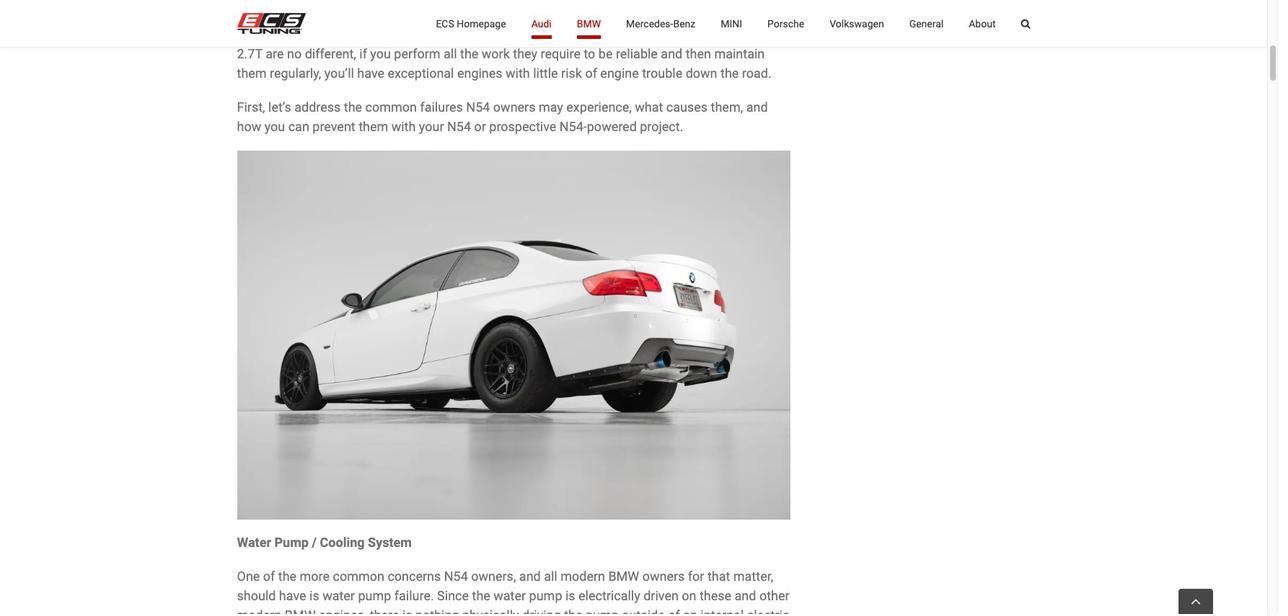 Task type: describe. For each thing, give the bounding box(es) containing it.
1 horizontal spatial is
[[403, 609, 413, 615]]

trouble
[[643, 66, 683, 81]]

the
[[703, 27, 725, 42]]

first,
[[237, 100, 265, 115]]

ecs homepage link
[[436, 0, 506, 47]]

benz
[[674, 18, 696, 29]]

of down to
[[586, 66, 598, 81]]

have inside like anything nice, the better you take care of it, the better it will take care of you. the n54 and 2.7t are no different, if you perform all the work they require to be reliable and then maintain them regularly, you'll have exceptional engines with little risk of engine trouble down the road.
[[358, 66, 385, 81]]

powered
[[587, 119, 637, 134]]

work
[[482, 46, 510, 61]]

one of the more common concerns n54 owners, and all modern bmw owners for that matter, should have is water pump failure. since the water pump is electrically driven on these and other modern bmw engines, there is nothing physically driving the pump outside of an internal electr
[[237, 570, 790, 615]]

ecs tuning logo image
[[237, 13, 306, 34]]

n54 inside like anything nice, the better you take care of it, the better it will take care of you. the n54 and 2.7t are no different, if you perform all the work they require to be reliable and then maintain them regularly, you'll have exceptional engines with little risk of engine trouble down the road.
[[728, 27, 752, 42]]

2 horizontal spatial pump
[[586, 609, 619, 615]]

little
[[534, 66, 558, 81]]

can
[[288, 119, 310, 134]]

physically
[[463, 609, 519, 615]]

and inside first, let's address the common failures n54 owners may experience, what causes them, and how you can prevent them with your n54 or prospective n54-powered project.
[[747, 100, 768, 115]]

audi link
[[532, 0, 552, 47]]

owners,
[[471, 570, 516, 585]]

mini
[[721, 18, 743, 29]]

of left an
[[669, 609, 680, 615]]

engines
[[458, 66, 503, 81]]

they
[[513, 46, 538, 61]]

pump
[[275, 536, 309, 551]]

and up trouble
[[661, 46, 683, 61]]

if
[[360, 46, 367, 61]]

other
[[760, 589, 790, 604]]

more
[[300, 570, 330, 585]]

it
[[572, 27, 579, 42]]

you'll
[[325, 66, 354, 81]]

one
[[237, 570, 260, 585]]

exceptional
[[388, 66, 454, 81]]

2 care from the left
[[633, 27, 658, 42]]

outside
[[622, 609, 665, 615]]

have inside one of the more common concerns n54 owners, and all modern bmw owners for that matter, should have is water pump failure. since the water pump is electrically driven on these and other modern bmw engines, there is nothing physically driving the pump outside of an internal electr
[[279, 589, 306, 604]]

may
[[539, 100, 564, 115]]

let's
[[269, 100, 291, 115]]

general
[[910, 18, 944, 29]]

for
[[688, 570, 705, 585]]

mercedes-benz link
[[627, 0, 696, 47]]

common for water
[[333, 570, 385, 585]]

porsche
[[768, 18, 805, 29]]

risk
[[562, 66, 582, 81]]

2 horizontal spatial you
[[405, 27, 425, 42]]

volkswagen
[[830, 18, 885, 29]]

project.
[[640, 119, 684, 134]]

to
[[584, 46, 596, 61]]

your
[[419, 119, 444, 134]]

experience,
[[567, 100, 632, 115]]

first, let's address the common failures n54 owners may experience, what causes them, and how you can prevent them with your n54 or prospective n54-powered project.
[[237, 100, 768, 134]]

n54 inside one of the more common concerns n54 owners, and all modern bmw owners for that matter, should have is water pump failure. since the water pump is electrically driven on these and other modern bmw engines, there is nothing physically driving the pump outside of an internal electr
[[444, 570, 468, 585]]

on
[[682, 589, 697, 604]]

0 horizontal spatial bmw
[[285, 609, 316, 615]]

water pump / cooling system
[[237, 536, 412, 551]]

then
[[686, 46, 712, 61]]

2 take from the left
[[605, 27, 629, 42]]

0 horizontal spatial pump
[[358, 589, 391, 604]]

maintain
[[715, 46, 765, 61]]

causes
[[667, 100, 708, 115]]

failure.
[[395, 589, 434, 604]]

anything
[[264, 27, 313, 42]]

the down the maintain at the right of page
[[721, 66, 739, 81]]

nice,
[[316, 27, 343, 42]]

down
[[686, 66, 718, 81]]

driven
[[644, 589, 679, 604]]

the right the it,
[[513, 27, 531, 42]]

/
[[312, 536, 317, 551]]

prospective
[[490, 119, 557, 134]]

ecs homepage
[[436, 18, 506, 29]]

owners inside first, let's address the common failures n54 owners may experience, what causes them, and how you can prevent them with your n54 or prospective n54-powered project.
[[494, 100, 536, 115]]

1 care from the left
[[457, 27, 482, 42]]

1 horizontal spatial modern
[[561, 570, 606, 585]]

driving
[[523, 609, 561, 615]]

will
[[582, 27, 602, 42]]

all inside like anything nice, the better you take care of it, the better it will take care of you. the n54 and 2.7t are no different, if you perform all the work they require to be reliable and then maintain them regularly, you'll have exceptional engines with little risk of engine trouble down the road.
[[444, 46, 457, 61]]

them,
[[711, 100, 744, 115]]

regularly,
[[270, 66, 321, 81]]

the right driving
[[565, 609, 583, 615]]

what
[[635, 100, 664, 115]]

there
[[370, 609, 400, 615]]

internal
[[701, 609, 744, 615]]

2.7t
[[237, 46, 263, 61]]

you.
[[676, 27, 700, 42]]

0 vertical spatial bmw
[[577, 18, 601, 29]]

mercedes-
[[627, 18, 674, 29]]

all inside one of the more common concerns n54 owners, and all modern bmw owners for that matter, should have is water pump failure. since the water pump is electrically driven on these and other modern bmw engines, there is nothing physically driving the pump outside of an internal electr
[[544, 570, 558, 585]]

should
[[237, 589, 276, 604]]



Task type: vqa. For each thing, say whether or not it's contained in the screenshot.
failure.
yes



Task type: locate. For each thing, give the bounding box(es) containing it.
matter,
[[734, 570, 774, 585]]

0 horizontal spatial them
[[237, 66, 267, 81]]

homepage
[[457, 18, 506, 29]]

take
[[429, 27, 453, 42], [605, 27, 629, 42]]

2 horizontal spatial is
[[566, 589, 576, 604]]

n54-
[[560, 119, 587, 134]]

perform
[[394, 46, 441, 61]]

about link
[[970, 0, 996, 47]]

better up perform
[[368, 27, 402, 42]]

water up engines,
[[323, 589, 355, 604]]

common
[[366, 100, 417, 115], [333, 570, 385, 585]]

1 horizontal spatial pump
[[529, 589, 563, 604]]

like
[[237, 27, 261, 42]]

0 vertical spatial modern
[[561, 570, 606, 585]]

mercedes-benz
[[627, 18, 696, 29]]

1 horizontal spatial them
[[359, 119, 389, 134]]

that
[[708, 570, 731, 585]]

1 vertical spatial common
[[333, 570, 385, 585]]

common for with
[[366, 100, 417, 115]]

0 vertical spatial all
[[444, 46, 457, 61]]

system
[[368, 536, 412, 551]]

water up the physically
[[494, 589, 526, 604]]

1 better from the left
[[368, 27, 402, 42]]

0 horizontal spatial have
[[279, 589, 306, 604]]

reliable
[[616, 46, 658, 61]]

1 vertical spatial owners
[[643, 570, 685, 585]]

0 horizontal spatial better
[[368, 27, 402, 42]]

pump down electrically
[[586, 609, 619, 615]]

0 horizontal spatial modern
[[237, 609, 282, 615]]

engines,
[[319, 609, 367, 615]]

address
[[295, 100, 341, 115]]

road.
[[743, 66, 772, 81]]

0 vertical spatial owners
[[494, 100, 536, 115]]

modern up electrically
[[561, 570, 606, 585]]

1 horizontal spatial all
[[544, 570, 558, 585]]

have down if
[[358, 66, 385, 81]]

take up perform
[[429, 27, 453, 42]]

bmw up to
[[577, 18, 601, 29]]

modern
[[561, 570, 606, 585], [237, 609, 282, 615]]

2 horizontal spatial bmw
[[609, 570, 640, 585]]

0 horizontal spatial care
[[457, 27, 482, 42]]

is left electrically
[[566, 589, 576, 604]]

2 water from the left
[[494, 589, 526, 604]]

them inside like anything nice, the better you take care of it, the better it will take care of you. the n54 and 2.7t are no different, if you perform all the work they require to be reliable and then maintain them regularly, you'll have exceptional engines with little risk of engine trouble down the road.
[[237, 66, 267, 81]]

audi
[[532, 18, 552, 29]]

the
[[346, 27, 364, 42], [513, 27, 531, 42], [461, 46, 479, 61], [721, 66, 739, 81], [344, 100, 362, 115], [278, 570, 297, 585], [472, 589, 491, 604], [565, 609, 583, 615]]

is down more
[[310, 589, 320, 604]]

is down failure.
[[403, 609, 413, 615]]

0 horizontal spatial with
[[392, 119, 416, 134]]

bmw up electrically
[[609, 570, 640, 585]]

them inside first, let's address the common failures n54 owners may experience, what causes them, and how you can prevent them with your n54 or prospective n54-powered project.
[[359, 119, 389, 134]]

of left the it,
[[485, 27, 497, 42]]

1 water from the left
[[323, 589, 355, 604]]

water
[[237, 536, 271, 551]]

is
[[310, 589, 320, 604], [566, 589, 576, 604], [403, 609, 413, 615]]

0 vertical spatial have
[[358, 66, 385, 81]]

of left benz
[[661, 27, 673, 42]]

are
[[266, 46, 284, 61]]

1 vertical spatial you
[[371, 46, 391, 61]]

all up driving
[[544, 570, 558, 585]]

1 horizontal spatial with
[[506, 66, 530, 81]]

since
[[437, 589, 469, 604]]

all
[[444, 46, 457, 61], [544, 570, 558, 585]]

them right prevent
[[359, 119, 389, 134]]

volkswagen link
[[830, 0, 885, 47]]

1 horizontal spatial owners
[[643, 570, 685, 585]]

different,
[[305, 46, 356, 61]]

1 horizontal spatial you
[[371, 46, 391, 61]]

common down exceptional
[[366, 100, 417, 115]]

you down the let's at top left
[[265, 119, 285, 134]]

care right ecs
[[457, 27, 482, 42]]

mini link
[[721, 0, 743, 47]]

ecs
[[436, 18, 455, 29]]

0 horizontal spatial water
[[323, 589, 355, 604]]

water
[[323, 589, 355, 604], [494, 589, 526, 604]]

0 vertical spatial with
[[506, 66, 530, 81]]

0 horizontal spatial take
[[429, 27, 453, 42]]

pump up "there" at the left
[[358, 589, 391, 604]]

and
[[755, 27, 777, 42], [661, 46, 683, 61], [747, 100, 768, 115], [520, 570, 541, 585], [735, 589, 757, 604]]

common down cooling at the bottom of the page
[[333, 570, 385, 585]]

and up the maintain at the right of page
[[755, 27, 777, 42]]

1 vertical spatial have
[[279, 589, 306, 604]]

modern down should
[[237, 609, 282, 615]]

electrically
[[579, 589, 641, 604]]

how
[[237, 119, 261, 134]]

engine
[[601, 66, 639, 81]]

the up if
[[346, 27, 364, 42]]

an
[[684, 609, 698, 615]]

0 vertical spatial them
[[237, 66, 267, 81]]

bmw link
[[577, 0, 601, 47]]

these
[[700, 589, 732, 604]]

1 vertical spatial all
[[544, 570, 558, 585]]

1 horizontal spatial bmw
[[577, 18, 601, 29]]

n54 left or
[[447, 119, 471, 134]]

bmw down more
[[285, 609, 316, 615]]

1 take from the left
[[429, 27, 453, 42]]

the up engines
[[461, 46, 479, 61]]

care up reliable
[[633, 27, 658, 42]]

the up prevent
[[344, 100, 362, 115]]

of right one
[[263, 570, 275, 585]]

like anything nice, the better you take care of it, the better it will take care of you. the n54 and 2.7t are no different, if you perform all the work they require to be reliable and then maintain them regularly, you'll have exceptional engines with little risk of engine trouble down the road.
[[237, 27, 777, 81]]

the inside first, let's address the common failures n54 owners may experience, what causes them, and how you can prevent them with your n54 or prospective n54-powered project.
[[344, 100, 362, 115]]

n54
[[728, 27, 752, 42], [467, 100, 490, 115], [447, 119, 471, 134], [444, 570, 468, 585]]

no
[[287, 46, 302, 61]]

2 vertical spatial you
[[265, 119, 285, 134]]

1 vertical spatial bmw
[[609, 570, 640, 585]]

with
[[506, 66, 530, 81], [392, 119, 416, 134]]

better
[[368, 27, 402, 42], [535, 27, 569, 42]]

n54 up or
[[467, 100, 490, 115]]

1 vertical spatial with
[[392, 119, 416, 134]]

all down ecs
[[444, 46, 457, 61]]

failures
[[420, 100, 463, 115]]

or
[[475, 119, 486, 134]]

porsche link
[[768, 0, 805, 47]]

owners inside one of the more common concerns n54 owners, and all modern bmw owners for that matter, should have is water pump failure. since the water pump is electrically driven on these and other modern bmw engines, there is nothing physically driving the pump outside of an internal electr
[[643, 570, 685, 585]]

general link
[[910, 0, 944, 47]]

take up be
[[605, 27, 629, 42]]

you up perform
[[405, 27, 425, 42]]

with inside first, let's address the common failures n54 owners may experience, what causes them, and how you can prevent them with your n54 or prospective n54-powered project.
[[392, 119, 416, 134]]

n54 up the maintain at the right of page
[[728, 27, 752, 42]]

1 horizontal spatial care
[[633, 27, 658, 42]]

you right if
[[371, 46, 391, 61]]

1 horizontal spatial better
[[535, 27, 569, 42]]

cooling
[[320, 536, 365, 551]]

the left more
[[278, 570, 297, 585]]

1 horizontal spatial have
[[358, 66, 385, 81]]

owners up driven
[[643, 570, 685, 585]]

2 vertical spatial bmw
[[285, 609, 316, 615]]

of
[[485, 27, 497, 42], [661, 27, 673, 42], [586, 66, 598, 81], [263, 570, 275, 585], [669, 609, 680, 615]]

them
[[237, 66, 267, 81], [359, 119, 389, 134]]

have
[[358, 66, 385, 81], [279, 589, 306, 604]]

have down more
[[279, 589, 306, 604]]

you inside first, let's address the common failures n54 owners may experience, what causes them, and how you can prevent them with your n54 or prospective n54-powered project.
[[265, 119, 285, 134]]

nothing
[[416, 609, 459, 615]]

0 horizontal spatial all
[[444, 46, 457, 61]]

prevent
[[313, 119, 356, 134]]

concerns
[[388, 570, 441, 585]]

0 horizontal spatial owners
[[494, 100, 536, 115]]

1 vertical spatial modern
[[237, 609, 282, 615]]

with left your on the left of the page
[[392, 119, 416, 134]]

and right them,
[[747, 100, 768, 115]]

you
[[405, 27, 425, 42], [371, 46, 391, 61], [265, 119, 285, 134]]

them down "2.7t"
[[237, 66, 267, 81]]

pump up driving
[[529, 589, 563, 604]]

the up the physically
[[472, 589, 491, 604]]

common inside one of the more common concerns n54 owners, and all modern bmw owners for that matter, should have is water pump failure. since the water pump is electrically driven on these and other modern bmw engines, there is nothing physically driving the pump outside of an internal electr
[[333, 570, 385, 585]]

require
[[541, 46, 581, 61]]

1 horizontal spatial water
[[494, 589, 526, 604]]

and up driving
[[520, 570, 541, 585]]

0 horizontal spatial is
[[310, 589, 320, 604]]

1 horizontal spatial take
[[605, 27, 629, 42]]

0 vertical spatial common
[[366, 100, 417, 115]]

0 horizontal spatial you
[[265, 119, 285, 134]]

with inside like anything nice, the better you take care of it, the better it will take care of you. the n54 and 2.7t are no different, if you perform all the work they require to be reliable and then maintain them regularly, you'll have exceptional engines with little risk of engine trouble down the road.
[[506, 66, 530, 81]]

better up require
[[535, 27, 569, 42]]

owners up the prospective
[[494, 100, 536, 115]]

n54 up since
[[444, 570, 468, 585]]

2 better from the left
[[535, 27, 569, 42]]

1 vertical spatial them
[[359, 119, 389, 134]]

it,
[[500, 27, 510, 42]]

with down "they" at the top left of page
[[506, 66, 530, 81]]

and down matter,
[[735, 589, 757, 604]]

care
[[457, 27, 482, 42], [633, 27, 658, 42]]

be
[[599, 46, 613, 61]]

0 vertical spatial you
[[405, 27, 425, 42]]

common inside first, let's address the common failures n54 owners may experience, what causes them, and how you can prevent them with your n54 or prospective n54-powered project.
[[366, 100, 417, 115]]



